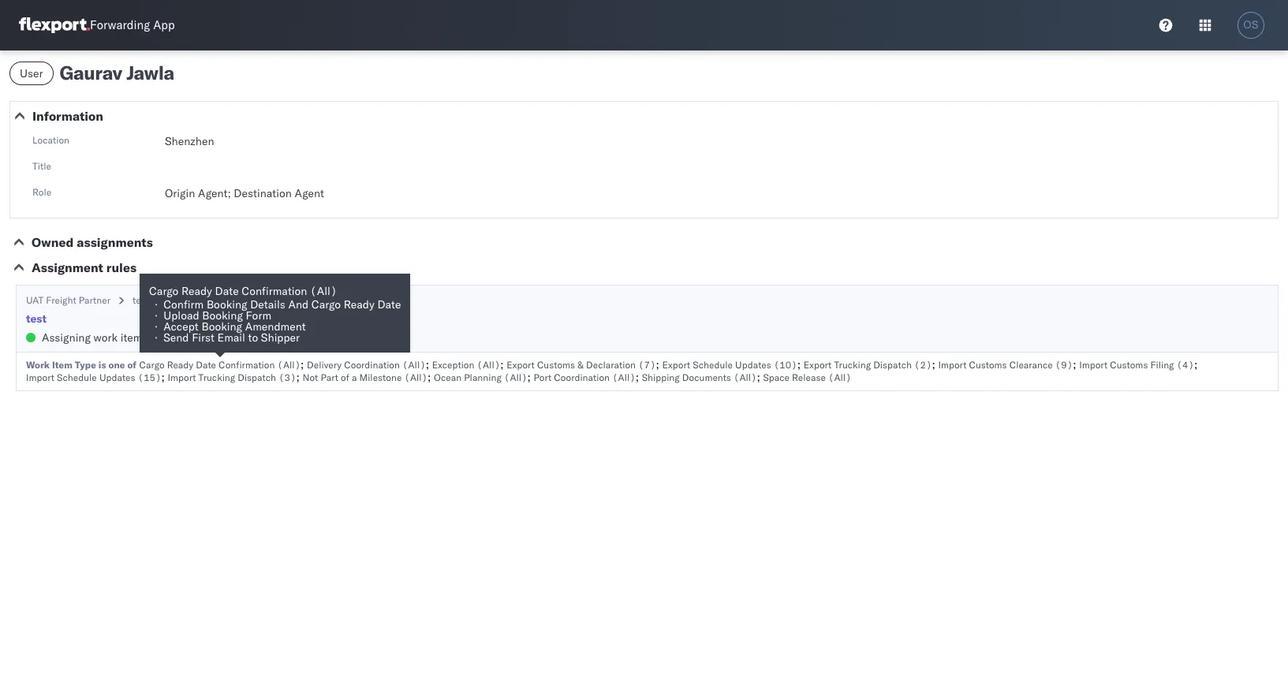 Task type: vqa. For each thing, say whether or not it's contained in the screenshot.


Task type: locate. For each thing, give the bounding box(es) containing it.
cargo ready date confirmation (all) ; delivery coordination (all) ; exception (all) ; export customs & declaration (7) ; export schedule updates (10) ; export trucking dispatch (2) ; import customs clearance (9) ; import customs filing (4) ; import schedule updates (15) ; import trucking dispatch (3) ; not part of a milestone (all) ; ocean planning (all) ; port coordination (all) ; shipping documents (all) ; space release (all)
[[26, 357, 1198, 384]]

work
[[94, 331, 118, 345]]

(10)
[[774, 359, 797, 371]]

export
[[507, 359, 535, 371], [662, 359, 691, 371], [804, 359, 832, 371]]

1 vertical spatial of
[[341, 372, 349, 383]]

1 horizontal spatial customs
[[969, 359, 1007, 371]]

amendment
[[245, 320, 306, 334]]

delivery
[[307, 359, 342, 371]]

assigning
[[42, 331, 91, 345]]

coordination
[[344, 359, 400, 371], [554, 372, 610, 383]]

export up release
[[804, 359, 832, 371]]

shipping
[[642, 372, 680, 383]]

milestone
[[359, 372, 402, 383]]

assignments
[[77, 234, 153, 250]]

planning
[[464, 372, 502, 383]]

export up shipping at bottom
[[662, 359, 691, 371]]

(all) left space
[[734, 372, 757, 383]]

date left details
[[215, 284, 239, 298]]

test
[[133, 294, 149, 306], [26, 312, 47, 326]]

port
[[534, 372, 552, 383]]

0 vertical spatial trucking
[[834, 359, 871, 371]]

2 horizontal spatial export
[[804, 359, 832, 371]]

shipper
[[261, 331, 300, 345]]

customs
[[537, 359, 575, 371], [969, 359, 1007, 371], [1110, 359, 1148, 371]]

schedule up documents
[[693, 359, 733, 371]]

confirmation for confirm
[[242, 284, 307, 298]]

ready for coordination
[[167, 359, 193, 371]]

title
[[32, 160, 51, 172]]

0 vertical spatial of
[[127, 359, 136, 371]]

ready down send
[[167, 359, 193, 371]]

origin agent; destination agent
[[165, 186, 324, 200]]

trucking right the (10)
[[834, 359, 871, 371]]

2 horizontal spatial customs
[[1110, 359, 1148, 371]]

origin
[[165, 186, 195, 200]]

date for coordination
[[196, 359, 216, 371]]

owned assignments
[[32, 234, 153, 250]]

part
[[321, 372, 338, 383]]

confirmation inside cargo ready date confirmation (all) ; delivery coordination (all) ; exception (all) ; export customs & declaration (7) ; export schedule updates (10) ; export trucking dispatch (2) ; import customs clearance (9) ; import customs filing (4) ; import schedule updates (15) ; import trucking dispatch (3) ; not part of a milestone (all) ; ocean planning (all) ; port coordination (all) ; shipping documents (all) ; space release (all)
[[219, 359, 275, 371]]

cargo up (15)
[[139, 359, 165, 371]]

;
[[301, 357, 304, 372], [426, 357, 429, 372], [500, 357, 504, 372], [656, 357, 660, 372], [797, 357, 801, 372], [932, 357, 936, 372], [1073, 357, 1077, 372], [1195, 357, 1198, 372], [161, 370, 165, 384], [296, 370, 300, 384], [428, 370, 431, 384], [527, 370, 531, 384], [636, 370, 639, 384], [757, 370, 761, 384]]

of left a
[[341, 372, 349, 383]]

1 vertical spatial coordination
[[554, 372, 610, 383]]

export up port
[[507, 359, 535, 371]]

confirmation
[[242, 284, 307, 298], [219, 359, 275, 371]]

trucking
[[834, 359, 871, 371], [198, 372, 235, 383]]

·
[[155, 297, 158, 312], [155, 309, 158, 323], [155, 320, 158, 334], [155, 331, 158, 345]]

date inside cargo ready date confirmation (all) ; delivery coordination (all) ; exception (all) ; export customs & declaration (7) ; export schedule updates (10) ; export trucking dispatch (2) ; import customs clearance (9) ; import customs filing (4) ; import schedule updates (15) ; import trucking dispatch (3) ; not part of a milestone (all) ; ocean planning (all) ; port coordination (all) ; shipping documents (all) ; space release (all)
[[196, 359, 216, 371]]

ocean
[[434, 372, 462, 383]]

1 horizontal spatial schedule
[[693, 359, 733, 371]]

0 horizontal spatial customs
[[537, 359, 575, 371]]

of right one
[[127, 359, 136, 371]]

1 horizontal spatial of
[[341, 372, 349, 383]]

(all)
[[310, 284, 337, 298], [277, 359, 301, 371], [403, 359, 426, 371], [477, 359, 500, 371], [404, 372, 428, 383], [504, 372, 527, 383], [612, 372, 636, 383], [734, 372, 757, 383], [829, 372, 852, 383]]

customs left clearance
[[969, 359, 1007, 371]]

3 · from the top
[[155, 320, 158, 334]]

department
[[151, 294, 201, 306]]

0 horizontal spatial trucking
[[198, 372, 235, 383]]

1 vertical spatial updates
[[99, 372, 135, 383]]

1 horizontal spatial export
[[662, 359, 691, 371]]

is
[[99, 359, 106, 371]]

booking
[[207, 297, 247, 312], [202, 309, 243, 323], [202, 320, 242, 334]]

work item type is one of
[[26, 359, 136, 371]]

confirm
[[163, 297, 204, 312]]

confirmation up form
[[242, 284, 307, 298]]

1 horizontal spatial trucking
[[834, 359, 871, 371]]

1 horizontal spatial dispatch
[[874, 359, 912, 371]]

1 vertical spatial test
[[26, 312, 47, 326]]

declaration
[[586, 359, 636, 371]]

cargo up upload
[[149, 284, 179, 298]]

1 vertical spatial dispatch
[[238, 372, 276, 383]]

upload
[[163, 309, 199, 323]]

0 vertical spatial confirmation
[[242, 284, 307, 298]]

not
[[303, 372, 318, 383]]

date down first
[[196, 359, 216, 371]]

of inside cargo ready date confirmation (all) ; delivery coordination (all) ; exception (all) ; export customs & declaration (7) ; export schedule updates (10) ; export trucking dispatch (2) ; import customs clearance (9) ; import customs filing (4) ; import schedule updates (15) ; import trucking dispatch (3) ; not part of a milestone (all) ; ocean planning (all) ; port coordination (all) ; shipping documents (all) ; space release (all)
[[341, 372, 349, 383]]

0 vertical spatial updates
[[735, 359, 772, 371]]

location
[[32, 134, 69, 146]]

1 customs from the left
[[537, 359, 575, 371]]

&
[[578, 359, 584, 371]]

form
[[246, 309, 272, 323]]

cargo ready date confirmation (all) ·  confirm booking details and cargo ready date ·  upload booking form ·  accept booking amendment ·  send first email to shipper
[[149, 284, 401, 345]]

agent
[[295, 186, 324, 200]]

coordination up milestone
[[344, 359, 400, 371]]

0 horizontal spatial coordination
[[344, 359, 400, 371]]

os
[[1244, 19, 1259, 31]]

(all) left exception
[[403, 359, 426, 371]]

agent;
[[198, 186, 231, 200]]

ready up upload
[[181, 284, 212, 298]]

ready inside cargo ready date confirmation (all) ; delivery coordination (all) ; exception (all) ; export customs & declaration (7) ; export schedule updates (10) ; export trucking dispatch (2) ; import customs clearance (9) ; import customs filing (4) ; import schedule updates (15) ; import trucking dispatch (3) ; not part of a milestone (all) ; ocean planning (all) ; port coordination (all) ; shipping documents (all) ; space release (all)
[[167, 359, 193, 371]]

trucking down first
[[198, 372, 235, 383]]

0 horizontal spatial export
[[507, 359, 535, 371]]

dispatch
[[874, 359, 912, 371], [238, 372, 276, 383]]

clearance
[[1010, 359, 1053, 371]]

item
[[52, 359, 72, 371]]

date
[[215, 284, 239, 298], [377, 297, 401, 312], [196, 359, 216, 371]]

confirmation inside cargo ready date confirmation (all) ·  confirm booking details and cargo ready date ·  upload booking form ·  accept booking amendment ·  send first email to shipper
[[242, 284, 307, 298]]

of
[[127, 359, 136, 371], [341, 372, 349, 383]]

test left department
[[133, 294, 149, 306]]

test department
[[133, 294, 201, 306]]

updates
[[735, 359, 772, 371], [99, 372, 135, 383]]

import
[[939, 359, 967, 371], [1080, 359, 1108, 371], [26, 372, 54, 383], [168, 372, 196, 383]]

(all) inside cargo ready date confirmation (all) ·  confirm booking details and cargo ready date ·  upload booking form ·  accept booking amendment ·  send first email to shipper
[[310, 284, 337, 298]]

1 vertical spatial confirmation
[[219, 359, 275, 371]]

(all) right and
[[310, 284, 337, 298]]

schedule down the work item type is one of
[[57, 372, 97, 383]]

cargo
[[149, 284, 179, 298], [312, 297, 341, 312], [139, 359, 165, 371]]

forwarding app
[[90, 18, 175, 33]]

dispatch left (2)
[[874, 359, 912, 371]]

1 horizontal spatial coordination
[[554, 372, 610, 383]]

(all) right release
[[829, 372, 852, 383]]

updates down one
[[99, 372, 135, 383]]

test down uat
[[26, 312, 47, 326]]

role
[[32, 186, 51, 198]]

(3)
[[279, 372, 296, 383]]

1 horizontal spatial updates
[[735, 359, 772, 371]]

test link
[[26, 311, 47, 327]]

(7)
[[638, 359, 656, 371]]

1 vertical spatial schedule
[[57, 372, 97, 383]]

0 vertical spatial test
[[133, 294, 149, 306]]

user
[[20, 66, 43, 80]]

test for test department
[[133, 294, 149, 306]]

confirmation down to
[[219, 359, 275, 371]]

0 horizontal spatial test
[[26, 312, 47, 326]]

3 export from the left
[[804, 359, 832, 371]]

(all) left port
[[504, 372, 527, 383]]

dispatch left (3)
[[238, 372, 276, 383]]

customs up port
[[537, 359, 575, 371]]

0 horizontal spatial dispatch
[[238, 372, 276, 383]]

1 horizontal spatial test
[[133, 294, 149, 306]]

ready
[[181, 284, 212, 298], [344, 297, 375, 312], [167, 359, 193, 371]]

coordination down &
[[554, 372, 610, 383]]

(9)
[[1056, 359, 1073, 371]]

(all) down 'declaration'
[[612, 372, 636, 383]]

import right (2)
[[939, 359, 967, 371]]

cargo inside cargo ready date confirmation (all) ; delivery coordination (all) ; exception (all) ; export customs & declaration (7) ; export schedule updates (10) ; export trucking dispatch (2) ; import customs clearance (9) ; import customs filing (4) ; import schedule updates (15) ; import trucking dispatch (3) ; not part of a milestone (all) ; ocean planning (all) ; port coordination (all) ; shipping documents (all) ; space release (all)
[[139, 359, 165, 371]]

schedule
[[693, 359, 733, 371], [57, 372, 97, 383]]

customs left filing
[[1110, 359, 1148, 371]]

updates up space
[[735, 359, 772, 371]]



Task type: describe. For each thing, give the bounding box(es) containing it.
1 export from the left
[[507, 359, 535, 371]]

gaurav jawla
[[60, 61, 174, 84]]

0 horizontal spatial schedule
[[57, 372, 97, 383]]

space
[[763, 372, 790, 383]]

email
[[217, 331, 245, 345]]

filing
[[1151, 359, 1175, 371]]

information
[[32, 108, 103, 124]]

app
[[153, 18, 175, 33]]

to
[[248, 331, 258, 345]]

exception
[[432, 359, 475, 371]]

import down work at the left bottom
[[26, 372, 54, 383]]

assigning work items
[[42, 331, 148, 345]]

import right (9)
[[1080, 359, 1108, 371]]

one
[[108, 359, 125, 371]]

flexport. image
[[19, 17, 90, 33]]

work
[[26, 359, 50, 371]]

1 vertical spatial trucking
[[198, 372, 235, 383]]

assignment
[[32, 260, 103, 275]]

accept
[[163, 320, 199, 334]]

destination
[[234, 186, 292, 200]]

gaurav
[[60, 61, 122, 84]]

a
[[352, 372, 357, 383]]

uat
[[26, 294, 44, 306]]

ready right and
[[344, 297, 375, 312]]

type
[[75, 359, 96, 371]]

confirmation for delivery
[[219, 359, 275, 371]]

0 horizontal spatial updates
[[99, 372, 135, 383]]

assignment rules
[[32, 260, 137, 275]]

cargo for confirm
[[149, 284, 179, 298]]

2 · from the top
[[155, 309, 158, 323]]

ready for booking
[[181, 284, 212, 298]]

and
[[288, 297, 309, 312]]

0 vertical spatial coordination
[[344, 359, 400, 371]]

date for booking
[[215, 284, 239, 298]]

shenzhen
[[165, 134, 214, 148]]

items
[[121, 331, 148, 345]]

uat freight partner
[[26, 294, 110, 306]]

send
[[163, 331, 189, 345]]

(all) up (3)
[[277, 359, 301, 371]]

0 horizontal spatial of
[[127, 359, 136, 371]]

(all) up planning
[[477, 359, 500, 371]]

1 · from the top
[[155, 297, 158, 312]]

(all) left the ocean at left bottom
[[404, 372, 428, 383]]

2 export from the left
[[662, 359, 691, 371]]

cargo right and
[[312, 297, 341, 312]]

0 vertical spatial dispatch
[[874, 359, 912, 371]]

owned
[[32, 234, 74, 250]]

test for test
[[26, 312, 47, 326]]

jawla
[[126, 61, 174, 84]]

(15)
[[138, 372, 161, 383]]

forwarding app link
[[19, 17, 175, 33]]

documents
[[682, 372, 731, 383]]

partner
[[79, 294, 110, 306]]

(4)
[[1177, 359, 1195, 371]]

cargo for delivery
[[139, 359, 165, 371]]

import right (15)
[[168, 372, 196, 383]]

forwarding
[[90, 18, 150, 33]]

release
[[792, 372, 826, 383]]

3 customs from the left
[[1110, 359, 1148, 371]]

(2)
[[915, 359, 932, 371]]

details
[[250, 297, 286, 312]]

0 vertical spatial schedule
[[693, 359, 733, 371]]

2 customs from the left
[[969, 359, 1007, 371]]

4 · from the top
[[155, 331, 158, 345]]

rules
[[106, 260, 137, 275]]

os button
[[1233, 7, 1270, 43]]

date up milestone
[[377, 297, 401, 312]]

freight
[[46, 294, 76, 306]]

first
[[192, 331, 215, 345]]



